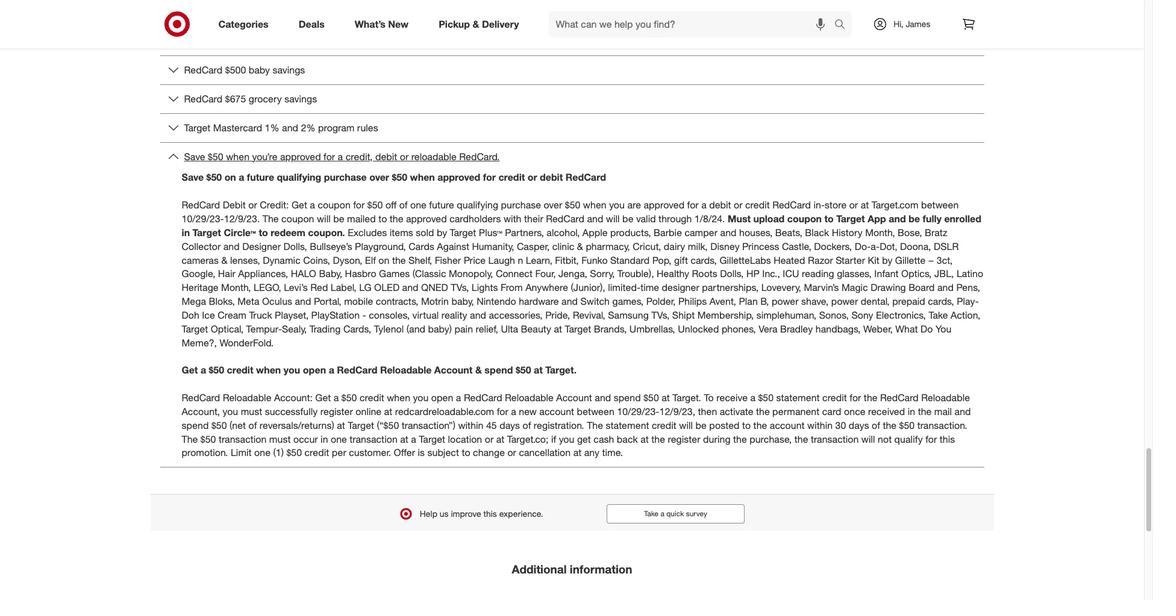 Task type: locate. For each thing, give the bounding box(es) containing it.
statement up the 'back' on the bottom right of the page
[[606, 419, 649, 431]]

casper,
[[517, 240, 550, 252]]

price
[[464, 254, 486, 266]]

1 vertical spatial the
[[587, 419, 603, 431]]

0 horizontal spatial month,
[[221, 282, 251, 294]]

must up the (1)
[[269, 433, 291, 445]]

power down the magic
[[832, 295, 858, 307]]

0 vertical spatial must
[[241, 406, 262, 418]]

excludes items sold by target plus™ partners, alcohol, apple products, barbie camper and houses, beats, black history month, bose, bratz collector and designer dolls, bullseye's playground, cards against humanity, casper, clinic & pharmacy, cricut, dairy milk, disney princess castle, dockers, do-a-dot, doona, dslr cameras & lenses, dynamic coins, dyson, elf on the shelf, fisher price laugh n learn, fitbit, funko standard pop, gift cards, gillettelabs heated razor starter kit by gillette – 3ct, google, hair appliances, halo baby, hasbro games (classic monopoly, connect four, jenga, sorry, trouble), healthy roots dolls, hp inc., icu reading glasses, infant optics, jbl, latino heritage month, lego, levi's red label, lg oled and qned tvs, lights from anywhere (junior), limited-time designer partnerships, lovevery, marvin's magic drawing board and pens, mega bloks, meta oculus and portal, mobile contracts, motrin baby, nintendo hardware and switch games, polder, philips avent, plan b, power shave, power dental, prepaid cards, play- doh ice cream truck playset, playstation - consoles, virtual reality and accessories, pride, revival, samsung tvs, shipt membership, simplehuman, sonos, sony electronics, take action, target optical, tempur-sealy, trading cards, tylenol (and baby) pain relief, ulta beauty at target brands, umbrellas, unlocked phones, vera bradley handbags, weber, what do you meme?, wonderfold.
[[182, 227, 984, 349]]

1 vertical spatial this
[[484, 509, 497, 519]]

cardholders
[[450, 213, 501, 225]]

account up registration. in the bottom of the page
[[556, 392, 592, 404]]

plan
[[739, 295, 758, 307]]

savings inside dropdown button
[[285, 93, 317, 105]]

1 days from the left
[[500, 419, 520, 431]]

card
[[823, 406, 842, 418]]

debit up 1/8/24.
[[709, 199, 731, 211]]

credit up card
[[823, 392, 847, 404]]

on
[[225, 171, 236, 184], [379, 254, 390, 266]]

a up redcardreloadable.com
[[456, 392, 461, 404]]

savings inside dropdown button
[[273, 64, 305, 76]]

meme?,
[[182, 337, 217, 349]]

0 horizontal spatial transaction
[[219, 433, 267, 445]]

0 horizontal spatial purchase
[[324, 171, 367, 184]]

target. inside redcard reloadable account: get a $50 credit when you open a redcard reloadable account and spend $50 at target. to receive a $50 statement credit for the redcard reloadable account, you must successfully register online at redcardreloadable.com for a new account between 10/29/23-12/9/23, then activate the permanent card once received in the mail and spend $50 (net of reversals/returns) at target ("$50 transaction") within 45 days of registration. the statement credit will be posted to the account within 30 days of the $50 transaction. the $50 transaction must occur in one transaction at a target location or at target.co; if you get cash back at the register during the purchase, the transaction will not qualify for this promotion. limit one (1) $50 credit per customer. offer is subject to change or cancellation at any time.
[[673, 392, 702, 404]]

1 horizontal spatial qualifying
[[457, 199, 499, 211]]

and up apple
[[587, 213, 604, 225]]

0 vertical spatial tvs,
[[451, 282, 469, 294]]

take left quick
[[644, 509, 659, 518]]

additional
[[512, 562, 567, 576]]

0 vertical spatial register
[[320, 406, 353, 418]]

improve
[[451, 509, 481, 519]]

collector
[[182, 240, 221, 252]]

1 horizontal spatial 10/29/23-
[[617, 406, 660, 418]]

10/29/23- inside redcard debit or credit: get a coupon for $50 off of one future qualifying purchase over $50 when you are approved for a debit or credit redcard in-store or at target.com between 10/29/23-12/9/23. the coupon will be mailed to the approved cardholders with their redcard and will be valid through 1/8/24.
[[182, 213, 224, 225]]

unlocked
[[678, 323, 719, 335]]

1 vertical spatial register
[[668, 433, 701, 445]]

to inside redcard debit or credit: get a coupon for $50 off of one future qualifying purchase over $50 when you are approved for a debit or credit redcard in-store or at target.com between 10/29/23-12/9/23. the coupon will be mailed to the approved cardholders with their redcard and will be valid through 1/8/24.
[[379, 213, 387, 225]]

infant
[[875, 268, 899, 280]]

0 horizontal spatial on
[[225, 171, 236, 184]]

future inside redcard debit or credit: get a coupon for $50 off of one future qualifying purchase over $50 when you are approved for a debit or credit redcard in-store or at target.com between 10/29/23-12/9/23. the coupon will be mailed to the approved cardholders with their redcard and will be valid through 1/8/24.
[[429, 199, 454, 211]]

within down card
[[808, 419, 833, 431]]

get
[[577, 433, 591, 445]]

n
[[518, 254, 523, 266]]

1 vertical spatial cards,
[[928, 295, 955, 307]]

phones,
[[722, 323, 756, 335]]

reloadable
[[380, 364, 432, 376], [223, 392, 271, 404], [505, 392, 554, 404], [922, 392, 970, 404]]

2 within from the left
[[808, 419, 833, 431]]

take inside excludes items sold by target plus™ partners, alcohol, apple products, barbie camper and houses, beats, black history month, bose, bratz collector and designer dolls, bullseye's playground, cards against humanity, casper, clinic & pharmacy, cricut, dairy milk, disney princess castle, dockers, do-a-dot, doona, dslr cameras & lenses, dynamic coins, dyson, elf on the shelf, fisher price laugh n learn, fitbit, funko standard pop, gift cards, gillettelabs heated razor starter kit by gillette – 3ct, google, hair appliances, halo baby, hasbro games (classic monopoly, connect four, jenga, sorry, trouble), healthy roots dolls, hp inc., icu reading glasses, infant optics, jbl, latino heritage month, lego, levi's red label, lg oled and qned tvs, lights from anywhere (junior), limited-time designer partnerships, lovevery, marvin's magic drawing board and pens, mega bloks, meta oculus and portal, mobile contracts, motrin baby, nintendo hardware and switch games, polder, philips avent, plan b, power shave, power dental, prepaid cards, play- doh ice cream truck playset, playstation - consoles, virtual reality and accessories, pride, revival, samsung tvs, shipt membership, simplehuman, sonos, sony electronics, take action, target optical, tempur-sealy, trading cards, tylenol (and baby) pain relief, ulta beauty at target brands, umbrellas, unlocked phones, vera bradley handbags, weber, what do you meme?, wonderfold.
[[929, 309, 948, 321]]

0 horizontal spatial cards,
[[691, 254, 717, 266]]

0 vertical spatial this
[[940, 433, 955, 445]]

transaction.
[[918, 419, 968, 431]]

target left mastercard at the left
[[184, 122, 210, 134]]

the up the games on the top left of page
[[392, 254, 406, 266]]

get right credit:
[[292, 199, 307, 211]]

approved inside dropdown button
[[280, 150, 321, 162]]

dolls, down redeem
[[284, 240, 307, 252]]

2 days from the left
[[849, 419, 870, 431]]

wonderfold.
[[220, 337, 274, 349]]

baby,
[[319, 268, 342, 280]]

will down the "12/9/23,"
[[679, 419, 693, 431]]

0 horizontal spatial days
[[500, 419, 520, 431]]

help us improve this experience.
[[420, 509, 543, 519]]

1 vertical spatial get
[[182, 364, 198, 376]]

redcard up account,
[[182, 392, 220, 404]]

portal,
[[314, 295, 342, 307]]

james
[[906, 19, 931, 29]]

for up mailed
[[353, 199, 365, 211]]

reversals/returns)
[[260, 419, 334, 431]]

0 vertical spatial month,
[[866, 227, 895, 239]]

tylenol
[[374, 323, 404, 335]]

funko
[[582, 254, 608, 266]]

over inside redcard debit or credit: get a coupon for $50 off of one future qualifying purchase over $50 when you are approved for a debit or credit redcard in-store or at target.com between 10/29/23-12/9/23. the coupon will be mailed to the approved cardholders with their redcard and will be valid through 1/8/24.
[[544, 199, 563, 211]]

1 vertical spatial qualifying
[[457, 199, 499, 211]]

transaction down 30
[[811, 433, 859, 445]]

2 horizontal spatial spend
[[614, 392, 641, 404]]

0 vertical spatial save
[[184, 150, 205, 162]]

redcard inside dropdown button
[[184, 93, 223, 105]]

0 horizontal spatial between
[[577, 406, 615, 418]]

credit:
[[260, 199, 289, 211]]

the down "received"
[[883, 419, 897, 431]]

0 vertical spatial future
[[247, 171, 274, 184]]

savings right baby
[[273, 64, 305, 76]]

for inside dropdown button
[[324, 150, 335, 162]]

samsung
[[608, 309, 649, 321]]

0 horizontal spatial account
[[540, 406, 574, 418]]

power up simplehuman,
[[772, 295, 799, 307]]

1 horizontal spatial by
[[883, 254, 893, 266]]

2 horizontal spatial the
[[587, 419, 603, 431]]

1 horizontal spatial target.
[[673, 392, 702, 404]]

and inside must upload coupon to target app and be fully enrolled in target circle™ to redeem coupon.
[[889, 213, 906, 225]]

1 vertical spatial account
[[770, 419, 805, 431]]

savings for redcard $675 grocery savings
[[285, 93, 317, 105]]

a up offer
[[411, 433, 416, 445]]

magic
[[842, 282, 868, 294]]

0 vertical spatial on
[[225, 171, 236, 184]]

over down credit,
[[370, 171, 389, 184]]

this down transaction.
[[940, 433, 955, 445]]

you
[[609, 199, 625, 211], [284, 364, 300, 376], [413, 392, 429, 404], [223, 406, 238, 418], [559, 433, 575, 445]]

0 horizontal spatial power
[[772, 295, 799, 307]]

tvs,
[[451, 282, 469, 294], [652, 309, 670, 321]]

1 horizontal spatial over
[[544, 199, 563, 211]]

0 horizontal spatial spend
[[182, 419, 209, 431]]

0 vertical spatial debit
[[375, 150, 397, 162]]

purchase down save $50 when you're approved for a credit, debit or reloadable redcard.
[[324, 171, 367, 184]]

credit up upload
[[746, 199, 770, 211]]

new
[[519, 406, 537, 418]]

hair
[[218, 268, 236, 280]]

1 horizontal spatial dolls,
[[720, 268, 744, 280]]

must upload coupon to target app and be fully enrolled in target circle™ to redeem coupon.
[[182, 213, 982, 239]]

target. down the beauty on the bottom of the page
[[546, 364, 577, 376]]

a left quick
[[661, 509, 665, 518]]

2 transaction from the left
[[350, 433, 398, 445]]

0 horizontal spatial tvs,
[[451, 282, 469, 294]]

0 vertical spatial take
[[929, 309, 948, 321]]

coupon up "black"
[[788, 213, 822, 225]]

coupon up redeem
[[282, 213, 314, 225]]

you right if at the left of page
[[559, 433, 575, 445]]

0 horizontal spatial the
[[182, 433, 198, 445]]

and right 1%
[[282, 122, 298, 134]]

(classic
[[413, 268, 446, 280]]

on inside excludes items sold by target plus™ partners, alcohol, apple products, barbie camper and houses, beats, black history month, bose, bratz collector and designer dolls, bullseye's playground, cards against humanity, casper, clinic & pharmacy, cricut, dairy milk, disney princess castle, dockers, do-a-dot, doona, dslr cameras & lenses, dynamic coins, dyson, elf on the shelf, fisher price laugh n learn, fitbit, funko standard pop, gift cards, gillettelabs heated razor starter kit by gillette – 3ct, google, hair appliances, halo baby, hasbro games (classic monopoly, connect four, jenga, sorry, trouble), healthy roots dolls, hp inc., icu reading glasses, infant optics, jbl, latino heritage month, lego, levi's red label, lg oled and qned tvs, lights from anywhere (junior), limited-time designer partnerships, lovevery, marvin's magic drawing board and pens, mega bloks, meta oculus and portal, mobile contracts, motrin baby, nintendo hardware and switch games, polder, philips avent, plan b, power shave, power dental, prepaid cards, play- doh ice cream truck playset, playstation - consoles, virtual reality and accessories, pride, revival, samsung tvs, shipt membership, simplehuman, sonos, sony electronics, take action, target optical, tempur-sealy, trading cards, tylenol (and baby) pain relief, ulta beauty at target brands, umbrellas, unlocked phones, vera bradley handbags, weber, what do you meme?, wonderfold.
[[379, 254, 390, 266]]

pens,
[[957, 282, 981, 294]]

credit inside redcard debit or credit: get a coupon for $50 off of one future qualifying purchase over $50 when you are approved for a debit or credit redcard in-store or at target.com between 10/29/23-12/9/23. the coupon will be mailed to the approved cardholders with their redcard and will be valid through 1/8/24.
[[746, 199, 770, 211]]

2 horizontal spatial one
[[410, 199, 427, 211]]

search button
[[829, 11, 858, 40]]

1 vertical spatial month,
[[221, 282, 251, 294]]

on right elf
[[379, 254, 390, 266]]

1 horizontal spatial transaction
[[350, 433, 398, 445]]

10/29/23- up the 'back' on the bottom right of the page
[[617, 406, 660, 418]]

approved down 2% at the left of the page
[[280, 150, 321, 162]]

1 horizontal spatial the
[[263, 213, 279, 225]]

the down credit:
[[263, 213, 279, 225]]

save
[[184, 150, 205, 162], [182, 171, 204, 184]]

1 power from the left
[[772, 295, 799, 307]]

inc.,
[[763, 268, 780, 280]]

1 horizontal spatial account
[[770, 419, 805, 431]]

posted
[[710, 419, 740, 431]]

hi, james
[[894, 19, 931, 29]]

redcard inside dropdown button
[[184, 64, 223, 76]]

a up coupon.
[[310, 199, 315, 211]]

get down meme?,
[[182, 364, 198, 376]]

debit
[[375, 150, 397, 162], [540, 171, 563, 184], [709, 199, 731, 211]]

register
[[320, 406, 353, 418], [668, 433, 701, 445]]

0 horizontal spatial in
[[182, 227, 190, 239]]

spend down ulta
[[485, 364, 513, 376]]

0 horizontal spatial account
[[434, 364, 473, 376]]

account up redcardreloadable.com
[[434, 364, 473, 376]]

2 horizontal spatial debit
[[709, 199, 731, 211]]

2 vertical spatial one
[[254, 447, 271, 459]]

in-
[[814, 199, 825, 211]]

month, down hair
[[221, 282, 251, 294]]

0 horizontal spatial dolls,
[[284, 240, 307, 252]]

between inside redcard debit or credit: get a coupon for $50 off of one future qualifying purchase over $50 when you are approved for a debit or credit redcard in-store or at target.com between 10/29/23-12/9/23. the coupon will be mailed to the approved cardholders with their redcard and will be valid through 1/8/24.
[[922, 199, 959, 211]]

1 vertical spatial by
[[883, 254, 893, 266]]

savings for redcard $500 baby savings
[[273, 64, 305, 76]]

1 horizontal spatial future
[[429, 199, 454, 211]]

2 horizontal spatial transaction
[[811, 433, 859, 445]]

cream
[[218, 309, 246, 321]]

to down 'off'
[[379, 213, 387, 225]]

0 vertical spatial purchase
[[324, 171, 367, 184]]

0 vertical spatial in
[[182, 227, 190, 239]]

1 vertical spatial purchase
[[501, 199, 541, 211]]

0 vertical spatial savings
[[273, 64, 305, 76]]

or up the save $50 on a future qualifying purchase over $50 when approved for credit or debit redcard
[[400, 150, 409, 162]]

partners,
[[505, 227, 544, 239]]

in right "occur"
[[321, 433, 328, 445]]

open up account:
[[303, 364, 326, 376]]

tempur-
[[246, 323, 282, 335]]

online
[[356, 406, 382, 418]]

transaction")
[[402, 419, 456, 431]]

approved
[[280, 150, 321, 162], [438, 171, 481, 184], [644, 199, 685, 211], [406, 213, 447, 225]]

ulta
[[501, 323, 518, 335]]

0 vertical spatial spend
[[485, 364, 513, 376]]

0 vertical spatial get
[[292, 199, 307, 211]]

with
[[504, 213, 522, 225]]

0 vertical spatial qualifying
[[277, 171, 321, 184]]

statement up permanent
[[777, 392, 820, 404]]

savings
[[273, 64, 305, 76], [285, 93, 317, 105]]

starter
[[836, 254, 866, 266]]

when inside redcard reloadable account: get a $50 credit when you open a redcard reloadable account and spend $50 at target. to receive a $50 statement credit for the redcard reloadable account, you must successfully register online at redcardreloadable.com for a new account between 10/29/23-12/9/23, then activate the permanent card once received in the mail and spend $50 (net of reversals/returns) at target ("$50 transaction") within 45 days of registration. the statement credit will be posted to the account within 30 days of the $50 transaction. the $50 transaction must occur in one transaction at a target location or at target.co; if you get cash back at the register during the purchase, the transaction will not qualify for this promotion. limit one (1) $50 credit per customer. offer is subject to change or cancellation at any time.
[[387, 392, 410, 404]]

be up the bose, in the top right of the page
[[909, 213, 920, 225]]

1 vertical spatial statement
[[606, 419, 649, 431]]

roots
[[692, 268, 718, 280]]

and inside redcard debit or credit: get a coupon for $50 off of one future qualifying purchase over $50 when you are approved for a debit or credit redcard in-store or at target.com between 10/29/23-12/9/23. the coupon will be mailed to the approved cardholders with their redcard and will be valid through 1/8/24.
[[587, 213, 604, 225]]

0 vertical spatial the
[[263, 213, 279, 225]]

laugh
[[489, 254, 515, 266]]

the inside redcard debit or credit: get a coupon for $50 off of one future qualifying purchase over $50 when you are approved for a debit or credit redcard in-store or at target.com between 10/29/23-12/9/23. the coupon will be mailed to the approved cardholders with their redcard and will be valid through 1/8/24.
[[263, 213, 279, 225]]

a-
[[871, 240, 880, 252]]

pickup & delivery link
[[429, 11, 534, 37]]

1 vertical spatial on
[[379, 254, 390, 266]]

hp
[[747, 268, 760, 280]]

beauty
[[521, 323, 551, 335]]

2 vertical spatial in
[[321, 433, 328, 445]]

cards, down "board"
[[928, 295, 955, 307]]

0 horizontal spatial by
[[437, 227, 447, 239]]

fully
[[923, 213, 942, 225]]

0 vertical spatial between
[[922, 199, 959, 211]]

you up the (net
[[223, 406, 238, 418]]

you up redcardreloadable.com
[[413, 392, 429, 404]]

1 horizontal spatial open
[[431, 392, 453, 404]]

0 horizontal spatial over
[[370, 171, 389, 184]]

save inside dropdown button
[[184, 150, 205, 162]]

target up against
[[450, 227, 476, 239]]

take up you
[[929, 309, 948, 321]]

0 vertical spatial one
[[410, 199, 427, 211]]

0 horizontal spatial 10/29/23-
[[182, 213, 224, 225]]

or inside dropdown button
[[400, 150, 409, 162]]

1 vertical spatial open
[[431, 392, 453, 404]]

customer.
[[349, 447, 391, 459]]

must up the (net
[[241, 406, 262, 418]]

0 horizontal spatial this
[[484, 509, 497, 519]]

reloadable up new
[[505, 392, 554, 404]]

grocery
[[249, 93, 282, 105]]

hardware
[[519, 295, 559, 307]]

transaction up customer.
[[350, 433, 398, 445]]

between inside redcard reloadable account: get a $50 credit when you open a redcard reloadable account and spend $50 at target. to receive a $50 statement credit for the redcard reloadable account, you must successfully register online at redcardreloadable.com for a new account between 10/29/23-12/9/23, then activate the permanent card once received in the mail and spend $50 (net of reversals/returns) at target ("$50 transaction") within 45 days of registration. the statement credit will be posted to the account within 30 days of the $50 transaction. the $50 transaction must occur in one transaction at a target location or at target.co; if you get cash back at the register during the purchase, the transaction will not qualify for this promotion. limit one (1) $50 credit per customer. offer is subject to change or cancellation at any time.
[[577, 406, 615, 418]]

what's
[[355, 18, 386, 30]]

pain
[[455, 323, 473, 335]]

qualifying up credit:
[[277, 171, 321, 184]]

b,
[[761, 295, 769, 307]]

2%
[[301, 122, 316, 134]]

1 horizontal spatial coupon
[[318, 199, 351, 211]]

doona,
[[900, 240, 931, 252]]

of up not
[[872, 419, 881, 431]]

what
[[896, 323, 918, 335]]

label,
[[331, 282, 357, 294]]

1 vertical spatial future
[[429, 199, 454, 211]]

target
[[184, 122, 210, 134], [837, 213, 865, 225], [193, 227, 221, 239], [450, 227, 476, 239], [182, 323, 208, 335], [565, 323, 591, 335], [348, 419, 374, 431], [419, 433, 445, 445]]

& right clinic
[[577, 240, 583, 252]]

limited-
[[608, 282, 641, 294]]

be
[[333, 213, 345, 225], [623, 213, 634, 225], [909, 213, 920, 225], [696, 419, 707, 431]]

purchase
[[324, 171, 367, 184], [501, 199, 541, 211]]

1 horizontal spatial within
[[808, 419, 833, 431]]

and inside dropdown button
[[282, 122, 298, 134]]

1 vertical spatial save
[[182, 171, 204, 184]]

store
[[825, 199, 847, 211]]

standard
[[611, 254, 650, 266]]

1 horizontal spatial purchase
[[501, 199, 541, 211]]

to down location
[[462, 447, 470, 459]]

1 vertical spatial between
[[577, 406, 615, 418]]

redcard left $500
[[184, 64, 223, 76]]

coupon inside must upload coupon to target app and be fully enrolled in target circle™ to redeem coupon.
[[788, 213, 822, 225]]

0 vertical spatial cards,
[[691, 254, 717, 266]]

when inside redcard debit or credit: get a coupon for $50 off of one future qualifying purchase over $50 when you are approved for a debit or credit redcard in-store or at target.com between 10/29/23-12/9/23. the coupon will be mailed to the approved cardholders with their redcard and will be valid through 1/8/24.
[[583, 199, 607, 211]]

at up app
[[861, 199, 869, 211]]

during
[[703, 433, 731, 445]]

0 horizontal spatial within
[[458, 419, 484, 431]]

disney
[[711, 240, 740, 252]]

1 horizontal spatial cards,
[[928, 295, 955, 307]]

0 horizontal spatial debit
[[375, 150, 397, 162]]

target.com
[[872, 199, 919, 211]]

2 horizontal spatial in
[[908, 406, 916, 418]]

1 horizontal spatial on
[[379, 254, 390, 266]]

cards, up roots
[[691, 254, 717, 266]]

2 horizontal spatial coupon
[[788, 213, 822, 225]]

beats,
[[776, 227, 803, 239]]

gift
[[674, 254, 688, 266]]

0 vertical spatial 10/29/23-
[[182, 213, 224, 225]]

one right 'off'
[[410, 199, 427, 211]]

1 transaction from the left
[[219, 433, 267, 445]]

marvin's
[[804, 282, 839, 294]]

register down the "12/9/23,"
[[668, 433, 701, 445]]

1 vertical spatial one
[[331, 433, 347, 445]]

1 vertical spatial savings
[[285, 93, 317, 105]]

1 horizontal spatial in
[[321, 433, 328, 445]]

the up promotion.
[[182, 433, 198, 445]]

transaction up limit
[[219, 433, 267, 445]]

2 vertical spatial get
[[315, 392, 331, 404]]

qualifying up the cardholders
[[457, 199, 499, 211]]

baby,
[[452, 295, 474, 307]]

for down program
[[324, 150, 335, 162]]

open up redcardreloadable.com
[[431, 392, 453, 404]]

lg
[[359, 282, 372, 294]]

and up contracts, at the left of page
[[402, 282, 419, 294]]

register left online
[[320, 406, 353, 418]]

when down wonderfold.
[[256, 364, 281, 376]]

0 horizontal spatial take
[[644, 509, 659, 518]]



Task type: describe. For each thing, give the bounding box(es) containing it.
prepaid
[[893, 295, 926, 307]]

a up 1/8/24.
[[702, 199, 707, 211]]

take inside the take a quick survey "button"
[[644, 509, 659, 518]]

google,
[[182, 268, 215, 280]]

credit,
[[346, 150, 373, 162]]

1 horizontal spatial debit
[[540, 171, 563, 184]]

bloks,
[[209, 295, 235, 307]]

oled
[[374, 282, 400, 294]]

clinic
[[552, 240, 575, 252]]

for up 1/8/24.
[[687, 199, 699, 211]]

0 vertical spatial over
[[370, 171, 389, 184]]

redcard down cards,
[[337, 364, 378, 376]]

when down reloadable
[[410, 171, 435, 184]]

at inside excludes items sold by target plus™ partners, alcohol, apple products, barbie camper and houses, beats, black history month, bose, bratz collector and designer dolls, bullseye's playground, cards against humanity, casper, clinic & pharmacy, cricut, dairy milk, disney princess castle, dockers, do-a-dot, doona, dslr cameras & lenses, dynamic coins, dyson, elf on the shelf, fisher price laugh n learn, fitbit, funko standard pop, gift cards, gillettelabs heated razor starter kit by gillette – 3ct, google, hair appliances, halo baby, hasbro games (classic monopoly, connect four, jenga, sorry, trouble), healthy roots dolls, hp inc., icu reading glasses, infant optics, jbl, latino heritage month, lego, levi's red label, lg oled and qned tvs, lights from anywhere (junior), limited-time designer partnerships, lovevery, marvin's magic drawing board and pens, mega bloks, meta oculus and portal, mobile contracts, motrin baby, nintendo hardware and switch games, polder, philips avent, plan b, power shave, power dental, prepaid cards, play- doh ice cream truck playset, playstation - consoles, virtual reality and accessories, pride, revival, samsung tvs, shipt membership, simplehuman, sonos, sony electronics, take action, target optical, tempur-sealy, trading cards, tylenol (and baby) pain relief, ulta beauty at target brands, umbrellas, unlocked phones, vera bradley handbags, weber, what do you meme?, wonderfold.
[[554, 323, 562, 335]]

redcard down save $50 when you're approved for a credit, debit or reloadable redcard. dropdown button
[[566, 171, 606, 184]]

at up per
[[337, 419, 345, 431]]

for down redcard.
[[483, 171, 496, 184]]

get inside redcard debit or credit: get a coupon for $50 off of one future qualifying purchase over $50 when you are approved for a debit or credit redcard in-store or at target.com between 10/29/23-12/9/23. the coupon will be mailed to the approved cardholders with their redcard and will be valid through 1/8/24.
[[292, 199, 307, 211]]

contracts,
[[376, 295, 419, 307]]

$50 inside dropdown button
[[208, 150, 223, 162]]

credit down wonderfold.
[[227, 364, 254, 376]]

this inside redcard reloadable account: get a $50 credit when you open a redcard reloadable account and spend $50 at target. to receive a $50 statement credit for the redcard reloadable account, you must successfully register online at redcardreloadable.com for a new account between 10/29/23-12/9/23, then activate the permanent card once received in the mail and spend $50 (net of reversals/returns) at target ("$50 transaction") within 45 days of registration. the statement credit will be posted to the account within 30 days of the $50 transaction. the $50 transaction must occur in one transaction at a target location or at target.co; if you get cash back at the register during the purchase, the transaction will not qualify for this promotion. limit one (1) $50 credit per customer. offer is subject to change or cancellation at any time.
[[940, 433, 955, 445]]

be up coupon.
[[333, 213, 345, 225]]

when inside dropdown button
[[226, 150, 250, 162]]

redcard up alcohol,
[[546, 213, 585, 225]]

debit inside redcard debit or credit: get a coupon for $50 off of one future qualifying purchase over $50 when you are approved for a debit or credit redcard in-store or at target.com between 10/29/23-12/9/23. the coupon will be mailed to the approved cardholders with their redcard and will be valid through 1/8/24.
[[709, 199, 731, 211]]

dockers,
[[814, 240, 852, 252]]

castle,
[[782, 240, 812, 252]]

qualifying inside redcard debit or credit: get a coupon for $50 off of one future qualifying purchase over $50 when you are approved for a debit or credit redcard in-store or at target.com between 10/29/23-12/9/23. the coupon will be mailed to the approved cardholders with their redcard and will be valid through 1/8/24.
[[457, 199, 499, 211]]

credit down redcard.
[[499, 171, 525, 184]]

a left new
[[511, 406, 516, 418]]

reloadable down (and
[[380, 364, 432, 376]]

credit down "occur"
[[305, 447, 329, 459]]

cash
[[594, 433, 614, 445]]

avent,
[[710, 295, 736, 307]]

a right receive
[[751, 392, 756, 404]]

10/29/23- inside redcard reloadable account: get a $50 credit when you open a redcard reloadable account and spend $50 at target. to receive a $50 statement credit for the redcard reloadable account, you must successfully register online at redcardreloadable.com for a new account between 10/29/23-12/9/23, then activate the permanent card once received in the mail and spend $50 (net of reversals/returns) at target ("$50 transaction") within 45 days of registration. the statement credit will be posted to the account within 30 days of the $50 transaction. the $50 transaction must occur in one transaction at a target location or at target.co; if you get cash back at the register during the purchase, the transaction will not qualify for this promotion. limit one (1) $50 credit per customer. offer is subject to change or cancellation at any time.
[[617, 406, 660, 418]]

1 horizontal spatial one
[[331, 433, 347, 445]]

not
[[878, 433, 892, 445]]

be up products,
[[623, 213, 634, 225]]

at down 45
[[496, 433, 505, 445]]

a inside the take a quick survey "button"
[[661, 509, 665, 518]]

open inside redcard reloadable account: get a $50 credit when you open a redcard reloadable account and spend $50 at target. to receive a $50 statement credit for the redcard reloadable account, you must successfully register online at redcardreloadable.com for a new account between 10/29/23-12/9/23, then activate the permanent card once received in the mail and spend $50 (net of reversals/returns) at target ("$50 transaction") within 45 days of registration. the statement credit will be posted to the account within 30 days of the $50 transaction. the $50 transaction must occur in one transaction at a target location or at target.co; if you get cash back at the register during the purchase, the transaction will not qualify for this promotion. limit one (1) $50 credit per customer. offer is subject to change or cancellation at any time.
[[431, 392, 453, 404]]

or up "12/9/23."
[[249, 199, 257, 211]]

1 horizontal spatial statement
[[777, 392, 820, 404]]

save for save $50 on a future qualifying purchase over $50 when approved for credit or debit redcard
[[182, 171, 204, 184]]

& down relief,
[[475, 364, 482, 376]]

0 horizontal spatial one
[[254, 447, 271, 459]]

target up history
[[837, 213, 865, 225]]

0 vertical spatial account
[[434, 364, 473, 376]]

and down circle™
[[223, 240, 240, 252]]

designer
[[662, 282, 700, 294]]

1 horizontal spatial spend
[[485, 364, 513, 376]]

per
[[332, 447, 346, 459]]

12/9/23,
[[660, 406, 696, 418]]

redcard up 45
[[464, 392, 502, 404]]

0 vertical spatial target.
[[546, 364, 577, 376]]

and down jbl,
[[938, 282, 954, 294]]

target down doh
[[182, 323, 208, 335]]

bradley
[[780, 323, 813, 335]]

handbags,
[[816, 323, 861, 335]]

redcard up "received"
[[881, 392, 919, 404]]

target down transaction")
[[419, 433, 445, 445]]

at up offer
[[400, 433, 409, 445]]

target up collector
[[193, 227, 221, 239]]

coupon.
[[308, 227, 345, 239]]

12/9/23.
[[224, 213, 260, 225]]

humanity,
[[472, 240, 514, 252]]

anywhere
[[526, 282, 568, 294]]

3 transaction from the left
[[811, 433, 859, 445]]

0 horizontal spatial qualifying
[[277, 171, 321, 184]]

the up purchase,
[[754, 419, 767, 431]]

shave,
[[802, 295, 829, 307]]

1 vertical spatial must
[[269, 433, 291, 445]]

0 vertical spatial dolls,
[[284, 240, 307, 252]]

reloadable up mail in the bottom right of the page
[[922, 392, 970, 404]]

the right the 'back' on the bottom right of the page
[[652, 433, 665, 445]]

dairy
[[664, 240, 685, 252]]

camper
[[685, 227, 718, 239]]

you inside redcard debit or credit: get a coupon for $50 off of one future qualifying purchase over $50 when you are approved for a debit or credit redcard in-store or at target.com between 10/29/23-12/9/23. the coupon will be mailed to the approved cardholders with their redcard and will be valid through 1/8/24.
[[609, 199, 625, 211]]

take a quick survey button
[[607, 505, 745, 524]]

and up pride,
[[562, 295, 578, 307]]

save for save $50 when you're approved for a credit, debit or reloadable redcard.
[[184, 150, 205, 162]]

mailed
[[347, 213, 376, 225]]

glasses,
[[837, 268, 872, 280]]

heritage
[[182, 282, 219, 294]]

1 horizontal spatial tvs,
[[652, 309, 670, 321]]

in inside must upload coupon to target app and be fully enrolled in target circle™ to redeem coupon.
[[182, 227, 190, 239]]

be inside must upload coupon to target app and be fully enrolled in target circle™ to redeem coupon.
[[909, 213, 920, 225]]

1 within from the left
[[458, 419, 484, 431]]

for down transaction.
[[926, 433, 937, 445]]

once
[[844, 406, 866, 418]]

redcard $500 baby savings
[[184, 64, 305, 76]]

lego,
[[254, 282, 281, 294]]

doh
[[182, 309, 199, 321]]

red
[[311, 282, 328, 294]]

action,
[[951, 309, 981, 321]]

redcard reloadable account: get a $50 credit when you open a redcard reloadable account and spend $50 at target. to receive a $50 statement credit for the redcard reloadable account, you must successfully register online at redcardreloadable.com for a new account between 10/29/23-12/9/23, then activate the permanent card once received in the mail and spend $50 (net of reversals/returns) at target ("$50 transaction") within 45 days of registration. the statement credit will be posted to the account within 30 days of the $50 transaction. the $50 transaction must occur in one transaction at a target location or at target.co; if you get cash back at the register during the purchase, the transaction will not qualify for this promotion. limit one (1) $50 credit per customer. offer is subject to change or cancellation at any time.
[[182, 392, 971, 459]]

redeem
[[271, 227, 306, 239]]

debit inside dropdown button
[[375, 150, 397, 162]]

redcard up upload
[[773, 199, 811, 211]]

1 horizontal spatial month,
[[866, 227, 895, 239]]

save $50 on a future qualifying purchase over $50 when approved for credit or debit redcard
[[182, 171, 606, 184]]

a up debit
[[239, 171, 244, 184]]

barbie
[[654, 227, 682, 239]]

mail
[[935, 406, 952, 418]]

a down trading
[[329, 364, 334, 376]]

& right the pickup
[[473, 18, 479, 30]]

and up relief,
[[470, 309, 486, 321]]

search
[[829, 19, 858, 31]]

you up account:
[[284, 364, 300, 376]]

0 vertical spatial by
[[437, 227, 447, 239]]

take a quick survey
[[644, 509, 708, 518]]

2 power from the left
[[832, 295, 858, 307]]

redcard.
[[459, 150, 500, 162]]

to down store
[[825, 213, 834, 225]]

registration.
[[534, 419, 584, 431]]

for up once
[[850, 392, 862, 404]]

0 horizontal spatial must
[[241, 406, 262, 418]]

will left not
[[862, 433, 876, 445]]

are
[[628, 199, 641, 211]]

fisher
[[435, 254, 461, 266]]

the up "received"
[[864, 392, 878, 404]]

of inside redcard debit or credit: get a coupon for $50 off of one future qualifying purchase over $50 when you are approved for a debit or credit redcard in-store or at target.com between 10/29/23-12/9/23. the coupon will be mailed to the approved cardholders with their redcard and will be valid through 1/8/24.
[[399, 199, 408, 211]]

to up designer
[[259, 227, 268, 239]]

will up coupon.
[[317, 213, 331, 225]]

princess
[[743, 240, 780, 252]]

at inside redcard debit or credit: get a coupon for $50 off of one future qualifying purchase over $50 when you are approved for a debit or credit redcard in-store or at target.com between 10/29/23-12/9/23. the coupon will be mailed to the approved cardholders with their redcard and will be valid through 1/8/24.
[[861, 199, 869, 211]]

information
[[570, 562, 633, 576]]

circle™
[[224, 227, 256, 239]]

at up the "12/9/23,"
[[662, 392, 670, 404]]

be inside redcard reloadable account: get a $50 credit when you open a redcard reloadable account and spend $50 at target. to receive a $50 statement credit for the redcard reloadable account, you must successfully register online at redcardreloadable.com for a new account between 10/29/23-12/9/23, then activate the permanent card once received in the mail and spend $50 (net of reversals/returns) at target ("$50 transaction") within 45 days of registration. the statement credit will be posted to the account within 30 days of the $50 transaction. the $50 transaction must occur in one transaction at a target location or at target.co; if you get cash back at the register during the purchase, the transaction will not qualify for this promotion. limit one (1) $50 credit per customer. offer is subject to change or cancellation at any time.
[[696, 419, 707, 431]]

a down meme?,
[[201, 364, 206, 376]]

optical,
[[211, 323, 244, 335]]

successfully
[[265, 406, 318, 418]]

redcard left debit
[[182, 199, 220, 211]]

0 horizontal spatial coupon
[[282, 213, 314, 225]]

1 vertical spatial spend
[[614, 392, 641, 404]]

(1)
[[273, 447, 284, 459]]

or right store
[[850, 199, 858, 211]]

at up ("$50 at the bottom left
[[384, 406, 393, 418]]

0 horizontal spatial open
[[303, 364, 326, 376]]

2 vertical spatial spend
[[182, 419, 209, 431]]

the inside redcard debit or credit: get a coupon for $50 off of one future qualifying purchase over $50 when you are approved for a debit or credit redcard in-store or at target.com between 10/29/23-12/9/23. the coupon will be mailed to the approved cardholders with their redcard and will be valid through 1/8/24.
[[390, 213, 404, 225]]

0 horizontal spatial future
[[247, 171, 274, 184]]

houses,
[[740, 227, 773, 239]]

one inside redcard debit or credit: get a coupon for $50 off of one future qualifying purchase over $50 when you are approved for a debit or credit redcard in-store or at target.com between 10/29/23-12/9/23. the coupon will be mailed to the approved cardholders with their redcard and will be valid through 1/8/24.
[[410, 199, 427, 211]]

or up must
[[734, 199, 743, 211]]

the left mail in the bottom right of the page
[[918, 406, 932, 418]]

–
[[929, 254, 934, 266]]

halo
[[291, 268, 316, 280]]

partnerships,
[[702, 282, 759, 294]]

& up hair
[[221, 254, 228, 266]]

What can we help you find? suggestions appear below search field
[[549, 11, 838, 37]]

the inside excludes items sold by target plus™ partners, alcohol, apple products, barbie camper and houses, beats, black history month, bose, bratz collector and designer dolls, bullseye's playground, cards against humanity, casper, clinic & pharmacy, cricut, dairy milk, disney princess castle, dockers, do-a-dot, doona, dslr cameras & lenses, dynamic coins, dyson, elf on the shelf, fisher price laugh n learn, fitbit, funko standard pop, gift cards, gillettelabs heated razor starter kit by gillette – 3ct, google, hair appliances, halo baby, hasbro games (classic monopoly, connect four, jenga, sorry, trouble), healthy roots dolls, hp inc., icu reading glasses, infant optics, jbl, latino heritage month, lego, levi's red label, lg oled and qned tvs, lights from anywhere (junior), limited-time designer partnerships, lovevery, marvin's magic drawing board and pens, mega bloks, meta oculus and portal, mobile contracts, motrin baby, nintendo hardware and switch games, polder, philips avent, plan b, power shave, power dental, prepaid cards, play- doh ice cream truck playset, playstation - consoles, virtual reality and accessories, pride, revival, samsung tvs, shipt membership, simplehuman, sonos, sony electronics, take action, target optical, tempur-sealy, trading cards, tylenol (and baby) pain relief, ulta beauty at target brands, umbrellas, unlocked phones, vera bradley handbags, weber, what do you meme?, wonderfold.
[[392, 254, 406, 266]]

at left any at the right bottom
[[574, 447, 582, 459]]

app
[[868, 213, 886, 225]]

the down permanent
[[795, 433, 809, 445]]

sealy,
[[282, 323, 307, 335]]

a inside save $50 when you're approved for a credit, debit or reloadable redcard. dropdown button
[[338, 150, 343, 162]]

umbrellas,
[[630, 323, 676, 335]]

0 vertical spatial account
[[540, 406, 574, 418]]

account inside redcard reloadable account: get a $50 credit when you open a redcard reloadable account and spend $50 at target. to receive a $50 statement credit for the redcard reloadable account, you must successfully register online at redcardreloadable.com for a new account between 10/29/23-12/9/23, then activate the permanent card once received in the mail and spend $50 (net of reversals/returns) at target ("$50 transaction") within 45 days of registration. the statement credit will be posted to the account within 30 days of the $50 transaction. the $50 transaction must occur in one transaction at a target location or at target.co; if you get cash back at the register during the purchase, the transaction will not qualify for this promotion. limit one (1) $50 credit per customer. offer is subject to change or cancellation at any time.
[[556, 392, 592, 404]]

and up cash
[[595, 392, 611, 404]]

target down revival,
[[565, 323, 591, 335]]

will up apple
[[606, 213, 620, 225]]

at down the beauty on the bottom of the page
[[534, 364, 543, 376]]

redcardreloadable.com
[[395, 406, 494, 418]]

cameras
[[182, 254, 219, 266]]

designer
[[242, 240, 281, 252]]

plus™
[[479, 227, 503, 239]]

pop,
[[653, 254, 672, 266]]

target inside dropdown button
[[184, 122, 210, 134]]

and down levi's at top left
[[295, 295, 311, 307]]

target down online
[[348, 419, 374, 431]]

reloadable up the (net
[[223, 392, 271, 404]]

get inside redcard reloadable account: get a $50 credit when you open a redcard reloadable account and spend $50 at target. to receive a $50 statement credit for the redcard reloadable account, you must successfully register online at redcardreloadable.com for a new account between 10/29/23-12/9/23, then activate the permanent card once received in the mail and spend $50 (net of reversals/returns) at target ("$50 transaction") within 45 days of registration. the statement credit will be posted to the account within 30 days of the $50 transaction. the $50 transaction must occur in one transaction at a target location or at target.co; if you get cash back at the register during the purchase, the transaction will not qualify for this promotion. limit one (1) $50 credit per customer. offer is subject to change or cancellation at any time.
[[315, 392, 331, 404]]

cancellation
[[519, 447, 571, 459]]

and right mail in the bottom right of the page
[[955, 406, 971, 418]]

simplehuman,
[[757, 309, 817, 321]]

and up the disney
[[721, 227, 737, 239]]

then
[[698, 406, 717, 418]]

the right activate
[[756, 406, 770, 418]]

approved up through
[[644, 199, 685, 211]]

purchase inside redcard debit or credit: get a coupon for $50 off of one future qualifying purchase over $50 when you are approved for a debit or credit redcard in-store or at target.com between 10/29/23-12/9/23. the coupon will be mailed to the approved cardholders with their redcard and will be valid through 1/8/24.
[[501, 199, 541, 211]]

or up their
[[528, 171, 537, 184]]

what's new
[[355, 18, 409, 30]]

experience.
[[499, 509, 543, 519]]

redcard $675 grocery savings
[[184, 93, 317, 105]]

approved down redcard.
[[438, 171, 481, 184]]

accessories,
[[489, 309, 543, 321]]

reading
[[802, 268, 835, 280]]

of down new
[[523, 419, 531, 431]]

or up change
[[485, 433, 494, 445]]

1 vertical spatial in
[[908, 406, 916, 418]]

for up 45
[[497, 406, 509, 418]]

or down target.co;
[[508, 447, 516, 459]]

pride,
[[546, 309, 570, 321]]

approved up sold
[[406, 213, 447, 225]]

0 horizontal spatial statement
[[606, 419, 649, 431]]

to down activate
[[743, 419, 751, 431]]

at right the 'back' on the bottom right of the page
[[641, 433, 649, 445]]

1/8/24.
[[695, 213, 725, 225]]

45
[[486, 419, 497, 431]]

purchase,
[[750, 433, 792, 445]]

electronics,
[[876, 309, 926, 321]]

jbl,
[[935, 268, 954, 280]]

the down the posted
[[734, 433, 747, 445]]

ice
[[202, 309, 215, 321]]

new
[[388, 18, 409, 30]]

credit down the "12/9/23,"
[[652, 419, 677, 431]]

permanent
[[773, 406, 820, 418]]

reality
[[442, 309, 467, 321]]

credit up online
[[360, 392, 384, 404]]

help
[[420, 509, 438, 519]]

a right account:
[[334, 392, 339, 404]]

of right the (net
[[249, 419, 257, 431]]



Task type: vqa. For each thing, say whether or not it's contained in the screenshot.
'houses,'
yes



